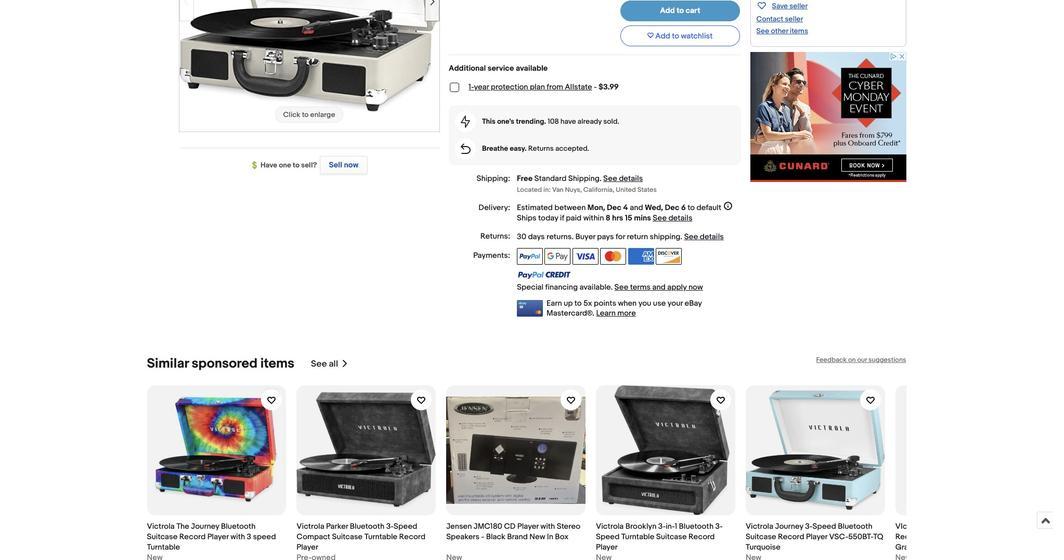 Task type: describe. For each thing, give the bounding box(es) containing it.
sell?
[[301, 161, 317, 170]]

add for add to cart
[[661, 6, 675, 16]]

suitcase inside victrola the journey bluetooth suitcase record player with 3 speed turntable
[[147, 532, 178, 542]]

victrola brooklyn 3-in-1 bluetooth 3- speed turntable suitcase record player
[[596, 522, 723, 553]]

paid
[[566, 213, 582, 223]]

located
[[517, 186, 542, 194]]

our
[[858, 356, 868, 364]]

when
[[618, 299, 637, 309]]

tq
[[874, 532, 884, 542]]

add to watchlist
[[656, 31, 713, 41]]

player inside victrola the journey bluetooth suitcase record player with 3 speed turntable
[[207, 532, 229, 542]]

player inside jensen jmc180 cd player with stereo speakers - black brand new in box
[[518, 522, 539, 532]]

turntable inside victrola brooklyn 3-in-1 bluetooth 3- speed turntable suitcase record player
[[622, 532, 655, 542]]

the for player
[[926, 522, 939, 532]]

available
[[516, 64, 548, 73]]

victrola for victrola brooklyn 3-in-1 bluetooth 3- speed turntable suitcase record player
[[596, 522, 624, 532]]

you
[[639, 299, 652, 309]]

turquoise
[[746, 543, 781, 553]]

victrola the journey +signature record player bluetooth capable in gray suitcase link
[[896, 386, 1035, 561]]

other
[[772, 27, 789, 35]]

days
[[528, 232, 545, 242]]

contact
[[757, 15, 784, 23]]

allstate
[[565, 82, 593, 92]]

record inside victrola brooklyn 3-in-1 bluetooth 3- speed turntable suitcase record player
[[689, 532, 715, 542]]

additional service available
[[449, 64, 548, 73]]

learn more link
[[597, 309, 636, 319]]

learn more
[[597, 309, 636, 319]]

player
[[924, 532, 946, 542]]

items inside contact seller see other items
[[790, 27, 809, 35]]

standard
[[535, 174, 567, 184]]

victrola for victrola parker bluetooth 3-speed compact suitcase turntable record player
[[297, 522, 325, 532]]

journey for suitcase
[[191, 522, 219, 532]]

similar
[[147, 356, 189, 372]]

have
[[261, 161, 277, 170]]

states
[[638, 186, 657, 194]]

speed inside 'victrola parker bluetooth 3-speed compact suitcase turntable record player'
[[394, 522, 418, 532]]

on
[[849, 356, 856, 364]]

0 horizontal spatial items
[[261, 356, 295, 372]]

seller for contact
[[786, 15, 804, 23]]

easy.
[[510, 144, 527, 153]]

master card image
[[601, 248, 627, 265]]

record inside the victrola journey 3-speed bluetooth suitcase record player vsc-550bt-tq turquoise
[[779, 532, 805, 542]]

paypal credit image
[[517, 271, 571, 280]]

speed inside victrola brooklyn 3-in-1 bluetooth 3- speed turntable suitcase record player
[[596, 532, 620, 542]]

victrola the journey bluetooth suitcase record player with 3 speed turntable link
[[147, 386, 286, 561]]

your
[[668, 299, 683, 309]]

pays
[[598, 232, 614, 242]]

550bt-
[[849, 532, 874, 542]]

save seller
[[773, 2, 808, 10]]

main content containing add to cart
[[449, 0, 742, 319]]

add to watchlist button
[[621, 26, 741, 46]]

1 horizontal spatial details
[[669, 213, 693, 223]]

use
[[654, 299, 666, 309]]

shipping:
[[477, 174, 511, 184]]

black
[[486, 532, 506, 542]]

now inside sell now link
[[344, 160, 359, 170]]

this
[[482, 117, 496, 126]]

with details__icon image for breathe
[[461, 144, 471, 154]]

sell now link
[[317, 156, 368, 174]]

paypal image
[[517, 248, 543, 265]]

free standard shipping . see details located in: van nuys, california, united states
[[517, 174, 657, 194]]

add to cart link
[[621, 1, 741, 21]]

1-
[[469, 82, 474, 92]]

dollar sign image
[[252, 161, 261, 170]]

available.
[[580, 283, 613, 293]]

estimated
[[517, 203, 553, 213]]

to inside add to watchlist button
[[673, 31, 680, 41]]

new
[[530, 532, 546, 542]]

shipping
[[569, 174, 600, 184]]

all
[[329, 359, 338, 369]]

details inside free standard shipping . see details located in: van nuys, california, united states
[[619, 174, 643, 184]]

earn
[[547, 299, 562, 309]]

ships today if paid within 8 hrs 15 mins see details
[[517, 213, 693, 223]]

to inside "add to cart" link
[[677, 6, 684, 16]]

default
[[697, 203, 722, 213]]

and for 4
[[630, 203, 644, 213]]

jensen jmc180 cd player with stereo speakers - black brand new in box link
[[447, 386, 586, 561]]

this one's trending. 108 have already sold.
[[482, 117, 620, 126]]

ebay mastercard image
[[517, 300, 543, 317]]

3 3- from the left
[[716, 522, 723, 532]]

more
[[618, 309, 636, 319]]

. for returns
[[572, 232, 574, 242]]

free
[[517, 174, 533, 184]]

bluetooth inside victrola brooklyn 3-in-1 bluetooth 3- speed turntable suitcase record player
[[679, 522, 714, 532]]

3- inside the victrola journey 3-speed bluetooth suitcase record player vsc-550bt-tq turquoise
[[806, 522, 813, 532]]

returns
[[529, 144, 554, 153]]

earn up to 5x points when you use your ebay mastercard®.
[[547, 299, 702, 319]]

victrola the journey +signature record player bluetooth capable in gray suitcase
[[896, 522, 1020, 553]]

see all
[[311, 359, 338, 369]]

contact seller see other items
[[757, 15, 809, 35]]

trending.
[[516, 117, 547, 126]]

bluetooth inside victrola the journey +signature record player bluetooth capable in gray suitcase
[[947, 532, 982, 542]]

journey for record
[[940, 522, 969, 532]]

speed inside the victrola journey 3-speed bluetooth suitcase record player vsc-550bt-tq turquoise
[[813, 522, 837, 532]]

the for record
[[176, 522, 189, 532]]

suitcase inside victrola brooklyn 3-in-1 bluetooth 3- speed turntable suitcase record player
[[657, 532, 687, 542]]

jensen
[[447, 522, 472, 532]]

have
[[561, 117, 577, 126]]

1 dec from the left
[[607, 203, 622, 213]]

see right shipping
[[685, 232, 699, 242]]

save
[[773, 2, 789, 10]]

bluetooth inside the victrola journey 3-speed bluetooth suitcase record player vsc-550bt-tq turquoise
[[839, 522, 873, 532]]

seller for save
[[790, 2, 808, 10]]

sponsored
[[192, 356, 258, 372]]

mon,
[[588, 203, 606, 213]]

with inside jensen jmc180 cd player with stereo speakers - black brand new in box
[[541, 522, 555, 532]]

see down 'wed,'
[[653, 213, 667, 223]]

special financing available. see terms and apply now
[[517, 283, 704, 293]]

to right 6
[[688, 203, 695, 213]]

terms
[[631, 283, 651, 293]]

30
[[517, 232, 527, 242]]

8
[[606, 213, 611, 223]]

journey inside the victrola journey 3-speed bluetooth suitcase record player vsc-550bt-tq turquoise
[[776, 522, 804, 532]]

30 days returns . buyer pays for return shipping . see details
[[517, 232, 724, 242]]

feedback on our suggestions
[[817, 356, 907, 364]]

brand
[[508, 532, 528, 542]]

google pay image
[[545, 248, 571, 265]]

returns
[[547, 232, 572, 242]]

- inside jensen jmc180 cd player with stereo speakers - black brand new in box
[[482, 532, 485, 542]]

add for add to watchlist
[[656, 31, 671, 41]]

victrola brooklyn 3-in-1 bluetooth 3- speed turntable suitcase record player link
[[596, 386, 736, 561]]

stereo
[[557, 522, 581, 532]]

delivery:
[[479, 203, 511, 213]]

5x
[[584, 299, 593, 309]]

apply
[[668, 283, 687, 293]]

player inside the victrola journey 3-speed bluetooth suitcase record player vsc-550bt-tq turquoise
[[807, 532, 828, 542]]

2 dec from the left
[[665, 203, 680, 213]]

victrola for victrola journey 3-speed bluetooth suitcase record player vsc-550bt-tq turquoise
[[746, 522, 774, 532]]



Task type: locate. For each thing, give the bounding box(es) containing it.
turntable inside 'victrola parker bluetooth 3-speed compact suitcase turntable record player'
[[365, 532, 398, 542]]

0 vertical spatial with details__icon image
[[461, 116, 471, 128]]

victrola inside the victrola journey 3-speed bluetooth suitcase record player vsc-550bt-tq turquoise
[[746, 522, 774, 532]]

- inside main content
[[594, 82, 597, 92]]

victrola vintage 3-speed bluetooth suitcase record player with built-in speakers - picture 1 of 2 image
[[179, 0, 440, 113]]

player inside victrola brooklyn 3-in-1 bluetooth 3- speed turntable suitcase record player
[[596, 543, 618, 553]]

0 horizontal spatial and
[[630, 203, 644, 213]]

with left 3 at left bottom
[[231, 532, 245, 542]]

2 horizontal spatial .
[[681, 232, 683, 242]]

1 the from the left
[[176, 522, 189, 532]]

player
[[518, 522, 539, 532], [207, 532, 229, 542], [807, 532, 828, 542], [297, 543, 319, 553], [596, 543, 618, 553]]

parker
[[326, 522, 348, 532]]

. for shipping
[[600, 174, 602, 184]]

. left buyer
[[572, 232, 574, 242]]

have one to sell?
[[261, 161, 317, 170]]

feedback on our suggestions link
[[817, 356, 907, 364]]

. up discover image
[[681, 232, 683, 242]]

items
[[790, 27, 809, 35], [261, 356, 295, 372]]

. up california,
[[600, 174, 602, 184]]

save seller button
[[757, 0, 808, 11]]

- down 'jmc180'
[[482, 532, 485, 542]]

4 3- from the left
[[806, 522, 813, 532]]

discover image
[[656, 248, 682, 265]]

to left watchlist
[[673, 31, 680, 41]]

similar sponsored items
[[147, 356, 295, 372]]

ebay
[[685, 299, 702, 309]]

now up ebay
[[689, 283, 704, 293]]

1 horizontal spatial with
[[541, 522, 555, 532]]

2 horizontal spatial speed
[[813, 522, 837, 532]]

additional
[[449, 64, 486, 73]]

2 horizontal spatial details
[[700, 232, 724, 242]]

speed
[[394, 522, 418, 532], [813, 522, 837, 532], [596, 532, 620, 542]]

1 vertical spatial details
[[669, 213, 693, 223]]

cart
[[686, 6, 701, 16]]

with details__icon image left "this"
[[461, 116, 471, 128]]

1 vertical spatial add
[[656, 31, 671, 41]]

with
[[541, 522, 555, 532], [231, 532, 245, 542]]

seller down save seller
[[786, 15, 804, 23]]

0 horizontal spatial .
[[572, 232, 574, 242]]

0 vertical spatial items
[[790, 27, 809, 35]]

0 horizontal spatial with
[[231, 532, 245, 542]]

breathe easy. returns accepted.
[[482, 144, 590, 153]]

2 record from the left
[[399, 532, 426, 542]]

1 vertical spatial items
[[261, 356, 295, 372]]

victrola inside victrola brooklyn 3-in-1 bluetooth 3- speed turntable suitcase record player
[[596, 522, 624, 532]]

bluetooth right parker
[[350, 522, 385, 532]]

bluetooth up 3 at left bottom
[[221, 522, 256, 532]]

108
[[548, 117, 559, 126]]

and
[[630, 203, 644, 213], [653, 283, 666, 293]]

jensen jmc180 cd player with stereo speakers - black brand new in box
[[447, 522, 581, 542]]

1 horizontal spatial .
[[600, 174, 602, 184]]

main content
[[449, 0, 742, 319]]

suitcase inside 'victrola parker bluetooth 3-speed compact suitcase turntable record player'
[[332, 532, 363, 542]]

brooklyn
[[626, 522, 657, 532]]

see details link
[[604, 174, 643, 184], [653, 213, 693, 223], [685, 232, 724, 242]]

0 vertical spatial details
[[619, 174, 643, 184]]

1 vertical spatial seller
[[786, 15, 804, 23]]

0 vertical spatial with
[[541, 522, 555, 532]]

if
[[560, 213, 565, 223]]

record
[[179, 532, 206, 542], [399, 532, 426, 542], [689, 532, 715, 542], [779, 532, 805, 542], [896, 532, 922, 542]]

to left 5x
[[575, 299, 582, 309]]

journey inside victrola the journey bluetooth suitcase record player with 3 speed turntable
[[191, 522, 219, 532]]

2 horizontal spatial turntable
[[622, 532, 655, 542]]

add inside button
[[656, 31, 671, 41]]

with details__icon image for this
[[461, 116, 471, 128]]

1 victrola from the left
[[147, 522, 175, 532]]

1 vertical spatial and
[[653, 283, 666, 293]]

see details link up united
[[604, 174, 643, 184]]

bluetooth up 550bt-
[[839, 522, 873, 532]]

dec left 6
[[665, 203, 680, 213]]

0 horizontal spatial dec
[[607, 203, 622, 213]]

today
[[539, 213, 559, 223]]

details down default
[[700, 232, 724, 242]]

sell
[[329, 160, 343, 170]]

one's
[[498, 117, 515, 126]]

hrs
[[613, 213, 624, 223]]

see terms and apply now link
[[615, 283, 704, 293]]

None text field
[[447, 553, 462, 561], [746, 553, 762, 561], [896, 553, 912, 561], [447, 553, 462, 561], [746, 553, 762, 561], [896, 553, 912, 561]]

suitcase inside victrola the journey +signature record player bluetooth capable in gray suitcase
[[915, 543, 945, 553]]

now inside main content
[[689, 283, 704, 293]]

3 victrola from the left
[[596, 522, 624, 532]]

contact seller link
[[757, 15, 804, 23]]

items right other
[[790, 27, 809, 35]]

buyer
[[576, 232, 596, 242]]

seller right save
[[790, 2, 808, 10]]

already
[[578, 117, 602, 126]]

mastercard®.
[[547, 309, 595, 319]]

add left the 'cart'
[[661, 6, 675, 16]]

2 3- from the left
[[659, 522, 666, 532]]

to left the 'cart'
[[677, 6, 684, 16]]

record inside victrola the journey bluetooth suitcase record player with 3 speed turntable
[[179, 532, 206, 542]]

ships
[[517, 213, 537, 223]]

3- inside 'victrola parker bluetooth 3-speed compact suitcase turntable record player'
[[387, 522, 394, 532]]

1 vertical spatial -
[[482, 532, 485, 542]]

0 horizontal spatial turntable
[[147, 543, 180, 553]]

add down "add to cart" link
[[656, 31, 671, 41]]

victrola journey 3-speed bluetooth suitcase record player vsc-550bt-tq turquoise link
[[746, 386, 886, 561]]

0 vertical spatial now
[[344, 160, 359, 170]]

see up california,
[[604, 174, 618, 184]]

4 record from the left
[[779, 532, 805, 542]]

now right sell
[[344, 160, 359, 170]]

seller inside contact seller see other items
[[786, 15, 804, 23]]

speed
[[253, 532, 276, 542]]

0 vertical spatial and
[[630, 203, 644, 213]]

service
[[488, 64, 514, 73]]

see inside contact seller see other items
[[757, 27, 770, 35]]

record inside victrola the journey +signature record player bluetooth capable in gray suitcase
[[896, 532, 922, 542]]

dec
[[607, 203, 622, 213], [665, 203, 680, 213]]

bluetooth
[[221, 522, 256, 532], [350, 522, 385, 532], [679, 522, 714, 532], [839, 522, 873, 532], [947, 532, 982, 542]]

year
[[474, 82, 489, 92]]

in
[[547, 532, 554, 542]]

shipping
[[650, 232, 681, 242]]

bluetooth right 1
[[679, 522, 714, 532]]

1 vertical spatial see details link
[[653, 213, 693, 223]]

advertisement region
[[751, 52, 907, 182]]

1 journey from the left
[[191, 522, 219, 532]]

estimated between mon, dec 4 and wed, dec 6 to default
[[517, 203, 722, 213]]

see details link down default
[[685, 232, 724, 242]]

turntable inside victrola the journey bluetooth suitcase record player with 3 speed turntable
[[147, 543, 180, 553]]

1 horizontal spatial now
[[689, 283, 704, 293]]

capable
[[984, 532, 1013, 542]]

2 victrola from the left
[[297, 522, 325, 532]]

0 horizontal spatial journey
[[191, 522, 219, 532]]

details down 6
[[669, 213, 693, 223]]

return
[[627, 232, 649, 242]]

See all text field
[[311, 359, 338, 369]]

0 horizontal spatial speed
[[394, 522, 418, 532]]

1 horizontal spatial dec
[[665, 203, 680, 213]]

None text field
[[147, 553, 163, 561], [297, 553, 336, 561], [596, 553, 612, 561], [147, 553, 163, 561], [297, 553, 336, 561], [596, 553, 612, 561]]

0 vertical spatial see details link
[[604, 174, 643, 184]]

victrola
[[896, 522, 924, 532]]

3
[[247, 532, 251, 542]]

seller
[[790, 2, 808, 10], [786, 15, 804, 23]]

3 journey from the left
[[940, 522, 969, 532]]

see other items link
[[757, 27, 809, 35]]

0 vertical spatial add
[[661, 6, 675, 16]]

1 vertical spatial now
[[689, 283, 704, 293]]

and for terms
[[653, 283, 666, 293]]

and up use
[[653, 283, 666, 293]]

1 horizontal spatial journey
[[776, 522, 804, 532]]

2 vertical spatial see details link
[[685, 232, 724, 242]]

see up the when
[[615, 283, 629, 293]]

one
[[279, 161, 291, 170]]

compact
[[297, 532, 331, 542]]

$3.99
[[599, 82, 619, 92]]

american express image
[[628, 248, 654, 265]]

0 vertical spatial -
[[594, 82, 597, 92]]

the inside victrola the journey +signature record player bluetooth capable in gray suitcase
[[926, 522, 939, 532]]

+signature
[[970, 522, 1009, 532]]

sell now
[[329, 160, 359, 170]]

visa image
[[573, 248, 599, 265]]

1 record from the left
[[179, 532, 206, 542]]

see down the contact
[[757, 27, 770, 35]]

in-
[[666, 522, 675, 532]]

see details link down 6
[[653, 213, 693, 223]]

4 victrola from the left
[[746, 522, 774, 532]]

jmc180
[[474, 522, 503, 532]]

in
[[1014, 532, 1020, 542]]

record inside 'victrola parker bluetooth 3-speed compact suitcase turntable record player'
[[399, 532, 426, 542]]

from
[[547, 82, 564, 92]]

1 vertical spatial with
[[231, 532, 245, 542]]

0 horizontal spatial -
[[482, 532, 485, 542]]

0 vertical spatial seller
[[790, 2, 808, 10]]

2 vertical spatial details
[[700, 232, 724, 242]]

to inside earn up to 5x points when you use your ebay mastercard®.
[[575, 299, 582, 309]]

mins
[[635, 213, 652, 223]]

seller inside button
[[790, 2, 808, 10]]

- left '$3.99'
[[594, 82, 597, 92]]

suitcase
[[147, 532, 178, 542], [332, 532, 363, 542], [657, 532, 687, 542], [746, 532, 777, 542], [915, 543, 945, 553]]

payments:
[[474, 251, 511, 261]]

with details__icon image left breathe
[[461, 144, 471, 154]]

1 horizontal spatial -
[[594, 82, 597, 92]]

1 horizontal spatial items
[[790, 27, 809, 35]]

. inside free standard shipping . see details located in: van nuys, california, united states
[[600, 174, 602, 184]]

the inside victrola the journey bluetooth suitcase record player with 3 speed turntable
[[176, 522, 189, 532]]

journey inside victrola the journey +signature record player bluetooth capable in gray suitcase
[[940, 522, 969, 532]]

see left all
[[311, 359, 327, 369]]

victrola for victrola the journey bluetooth suitcase record player with 3 speed turntable
[[147, 522, 175, 532]]

2 journey from the left
[[776, 522, 804, 532]]

1 horizontal spatial speed
[[596, 532, 620, 542]]

bluetooth down +signature
[[947, 532, 982, 542]]

1 horizontal spatial and
[[653, 283, 666, 293]]

2 the from the left
[[926, 522, 939, 532]]

2 horizontal spatial journey
[[940, 522, 969, 532]]

1 3- from the left
[[387, 522, 394, 532]]

3 record from the left
[[689, 532, 715, 542]]

learn
[[597, 309, 616, 319]]

bluetooth inside victrola the journey bluetooth suitcase record player with 3 speed turntable
[[221, 522, 256, 532]]

bluetooth inside 'victrola parker bluetooth 3-speed compact suitcase turntable record player'
[[350, 522, 385, 532]]

victrola inside 'victrola parker bluetooth 3-speed compact suitcase turntable record player'
[[297, 522, 325, 532]]

with up in
[[541, 522, 555, 532]]

details up united
[[619, 174, 643, 184]]

player inside 'victrola parker bluetooth 3-speed compact suitcase turntable record player'
[[297, 543, 319, 553]]

accepted.
[[556, 144, 590, 153]]

victrola inside victrola the journey bluetooth suitcase record player with 3 speed turntable
[[147, 522, 175, 532]]

and right 4
[[630, 203, 644, 213]]

1 vertical spatial with details__icon image
[[461, 144, 471, 154]]

see
[[757, 27, 770, 35], [604, 174, 618, 184], [653, 213, 667, 223], [685, 232, 699, 242], [615, 283, 629, 293], [311, 359, 327, 369]]

now
[[344, 160, 359, 170], [689, 283, 704, 293]]

with inside victrola the journey bluetooth suitcase record player with 3 speed turntable
[[231, 532, 245, 542]]

dec up hrs
[[607, 203, 622, 213]]

suitcase inside the victrola journey 3-speed bluetooth suitcase record player vsc-550bt-tq turquoise
[[746, 532, 777, 542]]

1 horizontal spatial the
[[926, 522, 939, 532]]

1 horizontal spatial turntable
[[365, 532, 398, 542]]

cd
[[504, 522, 516, 532]]

0 horizontal spatial details
[[619, 174, 643, 184]]

0 horizontal spatial the
[[176, 522, 189, 532]]

5 record from the left
[[896, 532, 922, 542]]

0 horizontal spatial now
[[344, 160, 359, 170]]

to right one
[[293, 161, 300, 170]]

with details__icon image
[[461, 116, 471, 128], [461, 144, 471, 154]]

for
[[616, 232, 626, 242]]

see inside free standard shipping . see details located in: van nuys, california, united states
[[604, 174, 618, 184]]

items left see all text box
[[261, 356, 295, 372]]

the
[[176, 522, 189, 532], [926, 522, 939, 532]]

victrola
[[147, 522, 175, 532], [297, 522, 325, 532], [596, 522, 624, 532], [746, 522, 774, 532]]



Task type: vqa. For each thing, say whether or not it's contained in the screenshot.
Low
no



